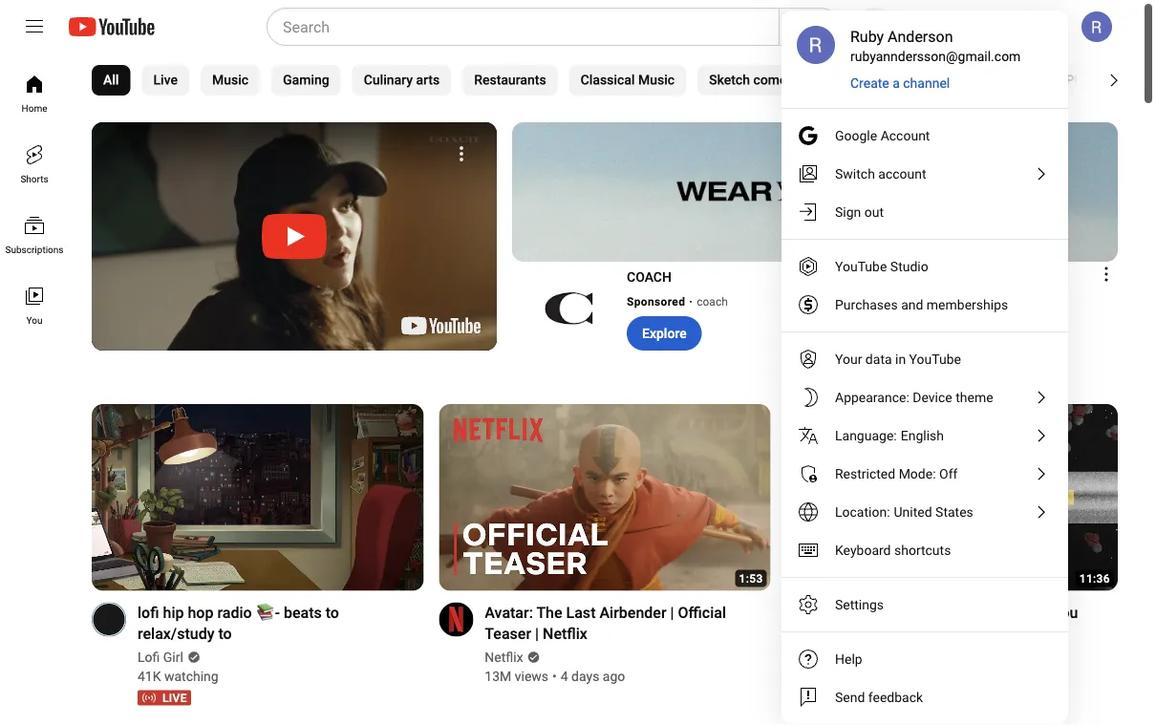 Task type: describe. For each thing, give the bounding box(es) containing it.
your
[[836, 351, 863, 367]]

you
[[26, 315, 43, 326]]

avatar image image
[[1082, 11, 1113, 42]]

the
[[537, 604, 563, 622]]

coach
[[697, 295, 728, 309]]

Explore text field
[[642, 326, 687, 341]]

13m
[[485, 669, 512, 685]]

1m views
[[832, 669, 889, 685]]

lofi hip hop radio 📚 - beats to relax/study to by lofi girl 298,825,152 views element
[[138, 603, 401, 645]]

off
[[940, 466, 958, 482]]

something
[[832, 604, 907, 622]]

and
[[902, 297, 924, 313]]

channel
[[904, 75, 951, 91]]

a
[[893, 75, 900, 91]]

shows
[[962, 72, 1001, 88]]

41k
[[138, 669, 161, 685]]

purchases
[[836, 297, 898, 313]]

role-playing games
[[1036, 72, 1156, 88]]

1 vertical spatial youtube
[[910, 351, 962, 367]]

keyboard
[[836, 543, 892, 558]]

netflix image
[[439, 603, 474, 637]]

1 horizontal spatial |
[[671, 604, 675, 622]]

1 vertical spatial to
[[218, 625, 232, 643]]

game
[[924, 72, 959, 88]]

last
[[567, 604, 596, 622]]

language: english
[[836, 428, 945, 444]]

arts
[[416, 72, 440, 88]]

game shows
[[924, 72, 1001, 88]]

4
[[561, 669, 569, 685]]

youtube studio
[[836, 259, 929, 274]]

keyboard shortcuts
[[836, 543, 952, 558]]

vox image
[[786, 603, 821, 637]]

sign
[[836, 204, 862, 220]]

playing
[[1067, 72, 1111, 88]]

netflix inside 'link'
[[485, 650, 524, 666]]

happens
[[951, 604, 1010, 622]]

11:36 link
[[786, 404, 1119, 594]]

sign out
[[836, 204, 884, 220]]

lofi girl
[[138, 650, 183, 666]]

views for 1m views
[[855, 669, 889, 685]]

rubyanndersson@gmail.com
[[851, 48, 1021, 64]]

teaser
[[485, 625, 532, 643]]

beats
[[284, 604, 322, 622]]

mode:
[[899, 466, 937, 482]]

camping
[[836, 72, 889, 88]]

lofi girl link
[[138, 649, 185, 668]]

avatar: the last airbender | official teaser | netflix link
[[485, 603, 748, 645]]

13m views
[[485, 669, 549, 685]]

subscriptions link
[[4, 199, 65, 270]]

data
[[866, 351, 893, 367]]

subscriptions
[[5, 244, 64, 255]]

help
[[836, 652, 863, 667]]

classical music
[[581, 72, 675, 88]]

ruby anderson rubyanndersson@gmail.com
[[851, 27, 1021, 64]]

role-
[[1036, 72, 1067, 88]]

coach link
[[697, 294, 729, 311]]

restaurants
[[474, 72, 547, 88]]

avatar: the last airbender | official teaser | netflix by netflix 13,579,031 views 4 days ago 1 minute, 53 seconds element
[[485, 603, 748, 645]]

send feedback
[[836, 690, 924, 706]]

english
[[901, 428, 945, 444]]

account
[[881, 128, 931, 143]]

days
[[572, 669, 600, 685]]

avatar: the last airbender | official teaser | netflix
[[485, 604, 727, 643]]

lofi hip hop radio 📚 - beats to relax/study to
[[138, 604, 339, 643]]

memberships
[[927, 297, 1009, 313]]

ago
[[603, 669, 626, 685]]

0 vertical spatial to
[[326, 604, 339, 622]]

girl
[[163, 650, 183, 666]]

device
[[913, 390, 953, 405]]

anderson
[[888, 27, 954, 45]]

hip
[[163, 604, 184, 622]]

your data in youtube
[[836, 351, 962, 367]]

📚
[[256, 604, 271, 622]]

vox link
[[832, 649, 856, 668]]

something weird happens when you keep squeezing by vox 1,070,659 views 1 day ago 11 minutes, 36 seconds element
[[832, 603, 1096, 645]]

google account
[[836, 128, 931, 143]]

united
[[894, 504, 933, 520]]

create a channel
[[851, 75, 951, 91]]



Task type: vqa. For each thing, say whether or not it's contained in the screenshot.
LOFI HIP HOP RADIO 📚 - BEATS TO RELAX/STUDY TO on the left of page
yes



Task type: locate. For each thing, give the bounding box(es) containing it.
create
[[851, 75, 890, 91]]

switch account
[[836, 166, 927, 182]]

settings link
[[782, 586, 1069, 624], [782, 586, 1069, 624]]

0 vertical spatial |
[[671, 604, 675, 622]]

location:
[[836, 504, 891, 520]]

youtube right in on the right
[[910, 351, 962, 367]]

netflix up 13m
[[485, 650, 524, 666]]

0 horizontal spatial youtube
[[836, 259, 888, 274]]

relax/study
[[138, 625, 215, 643]]

studio
[[891, 259, 929, 274]]

all
[[103, 72, 119, 88]]

restricted
[[836, 466, 896, 482]]

0 horizontal spatial netflix
[[485, 650, 524, 666]]

lofi hip hop radio 📚 - beats to relax/study to link
[[138, 603, 401, 645]]

views left the 4
[[515, 669, 549, 685]]

hop
[[188, 604, 214, 622]]

1 views from the left
[[515, 669, 549, 685]]

1 minute, 53 seconds element
[[740, 572, 764, 585]]

keyboard shortcuts link
[[782, 532, 1069, 570], [782, 532, 1069, 570]]

-
[[275, 604, 280, 622]]

live
[[163, 692, 187, 705]]

sketch
[[710, 72, 751, 88]]

1 horizontal spatial views
[[855, 669, 889, 685]]

0 horizontal spatial |
[[535, 625, 539, 643]]

theme
[[956, 390, 994, 405]]

watching
[[164, 669, 219, 685]]

11:36
[[1080, 572, 1111, 585]]

youtube studio link
[[782, 248, 1069, 286], [782, 248, 1069, 286]]

lofi girl image
[[92, 603, 126, 637]]

0 horizontal spatial music
[[212, 72, 249, 88]]

tab list containing all
[[92, 54, 1157, 107]]

you link
[[4, 270, 65, 340]]

netflix link
[[485, 649, 525, 668]]

1 horizontal spatial youtube
[[910, 351, 962, 367]]

weird
[[910, 604, 948, 622]]

netflix
[[543, 625, 588, 643], [485, 650, 524, 666]]

0 vertical spatial youtube
[[836, 259, 888, 274]]

official
[[678, 604, 727, 622]]

appearance:
[[836, 390, 910, 405]]

appearance: device theme
[[836, 390, 994, 405]]

0 horizontal spatial views
[[515, 669, 549, 685]]

Search text field
[[283, 14, 775, 39]]

home
[[22, 102, 47, 114]]

live
[[153, 72, 178, 88]]

to right beats
[[326, 604, 339, 622]]

lofi
[[138, 604, 159, 622]]

language:
[[836, 428, 897, 444]]

settings
[[836, 597, 884, 613]]

coach
[[627, 269, 672, 285]]

music right classical
[[639, 72, 675, 88]]

restricted mode: off
[[836, 466, 958, 482]]

out
[[865, 204, 884, 220]]

1 vertical spatial |
[[535, 625, 539, 643]]

1m
[[832, 669, 852, 685]]

views up 'send feedback'
[[855, 669, 889, 685]]

appearance: device theme option
[[782, 379, 1069, 417]]

41k watching
[[138, 669, 219, 685]]

1 horizontal spatial netflix
[[543, 625, 588, 643]]

music right live
[[212, 72, 249, 88]]

your data in youtube link
[[782, 340, 1069, 379], [782, 340, 1069, 379]]

vox
[[832, 650, 855, 666]]

sign out link
[[782, 193, 1069, 231], [782, 193, 1069, 231]]

2 music from the left
[[639, 72, 675, 88]]

0 vertical spatial netflix
[[543, 625, 588, 643]]

airbender
[[600, 604, 667, 622]]

radio
[[217, 604, 252, 622]]

11 minutes, 36 seconds element
[[1080, 572, 1111, 585]]

1 vertical spatial netflix
[[485, 650, 524, 666]]

live status
[[138, 691, 191, 706]]

1:53
[[740, 572, 764, 585]]

netflix down 'the'
[[543, 625, 588, 643]]

views for 13m views
[[515, 669, 549, 685]]

|
[[671, 604, 675, 622], [535, 625, 539, 643]]

purchases and memberships
[[836, 297, 1009, 313]]

when
[[1014, 604, 1050, 622]]

in
[[896, 351, 907, 367]]

something weird happens when you keep squeezing
[[832, 604, 1079, 643]]

to down radio
[[218, 625, 232, 643]]

netflix inside avatar: the last airbender | official teaser | netflix
[[543, 625, 588, 643]]

lofi
[[138, 650, 160, 666]]

switch
[[836, 166, 876, 182]]

comedy
[[754, 72, 801, 88]]

avatar:
[[485, 604, 533, 622]]

you
[[1054, 604, 1079, 622]]

sponsored
[[627, 295, 686, 309]]

1 music from the left
[[212, 72, 249, 88]]

ruby
[[851, 27, 884, 45]]

1 horizontal spatial music
[[639, 72, 675, 88]]

1:53 link
[[439, 404, 771, 594]]

classical
[[581, 72, 635, 88]]

help link
[[782, 641, 1069, 679], [782, 641, 1069, 679]]

| down 'the'
[[535, 625, 539, 643]]

2 views from the left
[[855, 669, 889, 685]]

4 days ago
[[561, 669, 626, 685]]

None search field
[[232, 8, 844, 46]]

1 horizontal spatial to
[[326, 604, 339, 622]]

| left official
[[671, 604, 675, 622]]

create a channel link
[[851, 74, 952, 93]]

send
[[836, 690, 866, 706]]

explore link
[[627, 316, 702, 351]]

tab list
[[92, 54, 1157, 107]]

0 horizontal spatial to
[[218, 625, 232, 643]]

gaming
[[283, 72, 330, 88]]

shorts
[[20, 173, 48, 185]]

youtube up the purchases
[[836, 259, 888, 274]]



